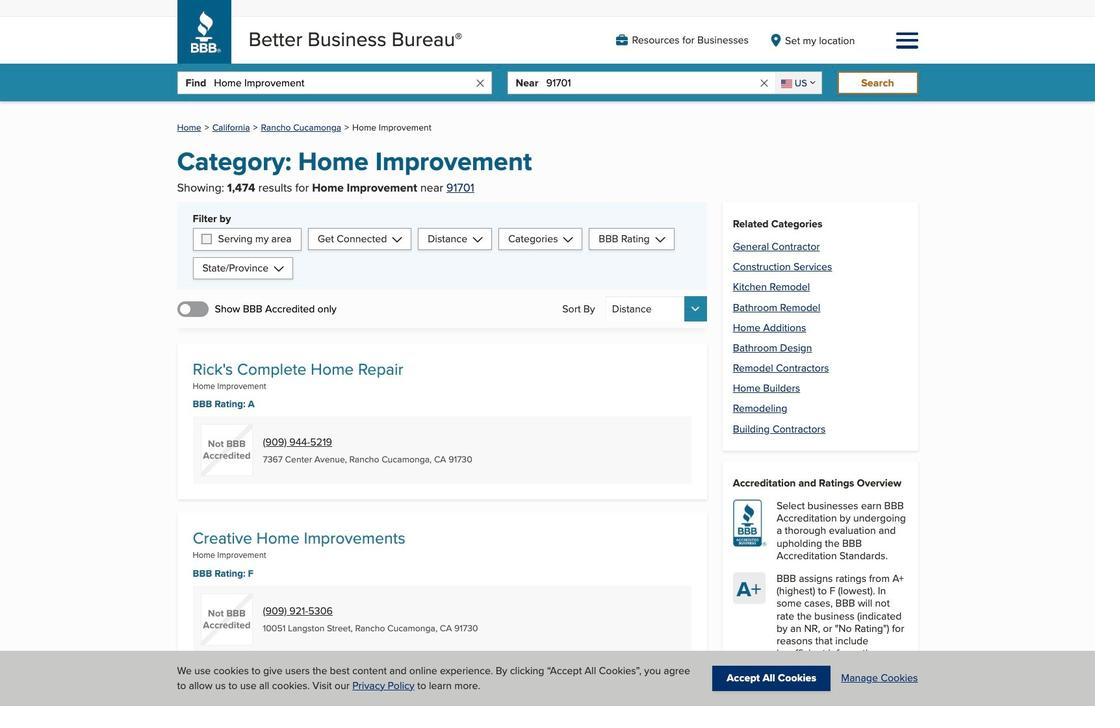 Task type: vqa. For each thing, say whether or not it's contained in the screenshot.
the bottommost Accredited Business 'image'
no



Task type: locate. For each thing, give the bounding box(es) containing it.
accreditation standards image
[[733, 500, 767, 547]]

0 horizontal spatial clear search image
[[474, 77, 486, 89]]

None button
[[606, 296, 707, 322]]

0 vertical spatial not bbb accredited image
[[201, 425, 252, 477]]

None field
[[775, 72, 821, 94]]

1 clear search image from the left
[[474, 77, 486, 89]]

1 vertical spatial not bbb accredited image
[[201, 594, 252, 646]]

1 not bbb accredited image from the top
[[201, 425, 252, 477]]

businesses, charities, category search field
[[214, 72, 474, 94]]

not bbb accredited image
[[201, 425, 252, 477], [201, 594, 252, 646]]

clear search image
[[474, 77, 486, 89], [758, 77, 770, 89]]

2 clear search image from the left
[[758, 77, 770, 89]]

clear search image for city, state or zip field
[[758, 77, 770, 89]]

1 horizontal spatial clear search image
[[758, 77, 770, 89]]



Task type: describe. For each thing, give the bounding box(es) containing it.
2 not bbb accredited image from the top
[[201, 594, 252, 646]]

city, state or zip field
[[546, 72, 758, 94]]

clear search image for the businesses, charities, category search field
[[474, 77, 486, 89]]



